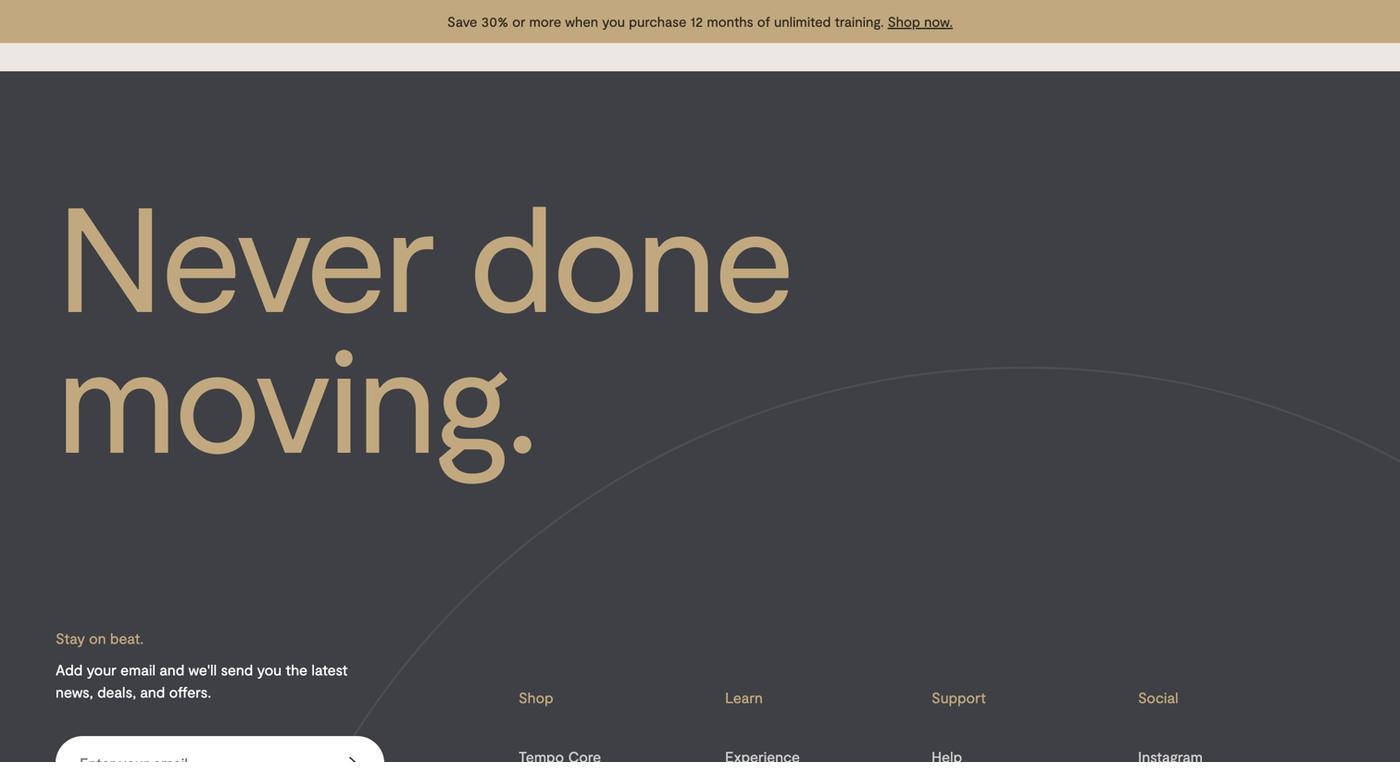 Task type: vqa. For each thing, say whether or not it's contained in the screenshot.
the moving.
yes



Task type: describe. For each thing, give the bounding box(es) containing it.
unlimited
[[774, 13, 831, 30]]

stay on beat.
[[56, 629, 144, 647]]

shop now. link
[[888, 13, 953, 30]]

offers.
[[169, 683, 211, 701]]

we'll
[[188, 661, 217, 678]]

support
[[932, 689, 986, 706]]

email
[[120, 661, 156, 678]]

latest
[[312, 661, 348, 678]]

months
[[707, 13, 753, 30]]

never done moving.
[[56, 164, 792, 483]]

stay
[[56, 629, 85, 647]]

news,
[[56, 683, 93, 701]]

0 vertical spatial you
[[602, 13, 625, 30]]

your
[[87, 661, 116, 678]]

1 vertical spatial and
[[140, 683, 165, 701]]

deals,
[[97, 683, 136, 701]]

never
[[56, 164, 432, 342]]

the
[[286, 661, 308, 678]]

training.
[[835, 13, 884, 30]]

learn
[[725, 689, 763, 706]]

add
[[56, 661, 83, 678]]



Task type: locate. For each thing, give the bounding box(es) containing it.
when
[[565, 13, 598, 30]]

1 vertical spatial you
[[257, 661, 282, 678]]

send
[[221, 661, 253, 678]]

and down email
[[140, 683, 165, 701]]

done
[[467, 164, 792, 342]]

12
[[690, 13, 703, 30]]

0 vertical spatial and
[[160, 661, 184, 678]]

social
[[1138, 689, 1178, 706]]

save 30% or more when you purchase 12 months of unlimited training. shop now.
[[447, 13, 953, 30]]

1 horizontal spatial shop
[[888, 13, 920, 30]]

0 vertical spatial shop
[[888, 13, 920, 30]]

you right when
[[602, 13, 625, 30]]

you inside add your email and we'll send you the latest news, deals, and offers.
[[257, 661, 282, 678]]

1 vertical spatial shop
[[519, 689, 553, 706]]

more
[[529, 13, 561, 30]]

moving.
[[56, 305, 536, 483]]

of
[[757, 13, 770, 30]]

save
[[447, 13, 477, 30]]

and
[[160, 661, 184, 678], [140, 683, 165, 701]]

now.
[[924, 13, 953, 30]]

you
[[602, 13, 625, 30], [257, 661, 282, 678]]

beat.
[[110, 629, 144, 647]]

shop
[[888, 13, 920, 30], [519, 689, 553, 706]]

0 horizontal spatial shop
[[519, 689, 553, 706]]

and up offers.
[[160, 661, 184, 678]]

on
[[89, 629, 106, 647]]

0 horizontal spatial you
[[257, 661, 282, 678]]

add your email and we'll send you the latest news, deals, and offers.
[[56, 661, 348, 701]]

1 horizontal spatial you
[[602, 13, 625, 30]]

or
[[512, 13, 525, 30]]

30%
[[481, 13, 508, 30]]

you left the
[[257, 661, 282, 678]]

purchase
[[629, 13, 687, 30]]



